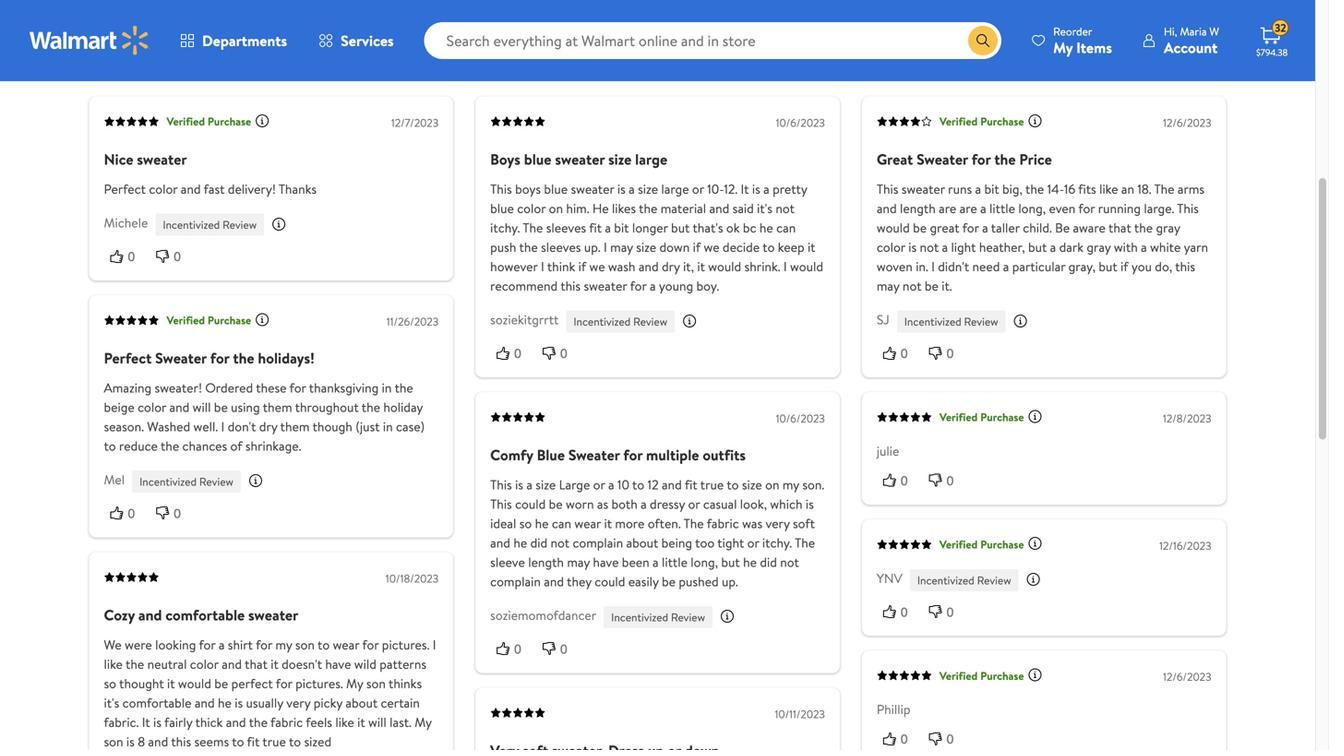 Task type: vqa. For each thing, say whether or not it's contained in the screenshot.
said
yes



Task type: locate. For each thing, give the bounding box(es) containing it.
the
[[995, 149, 1016, 169], [1026, 180, 1044, 198], [639, 199, 658, 217], [1135, 219, 1153, 237], [519, 238, 538, 256], [233, 348, 254, 368], [395, 379, 413, 397], [362, 398, 380, 416], [161, 437, 179, 455], [126, 655, 144, 673], [249, 713, 268, 731]]

true
[[701, 476, 724, 494], [263, 733, 286, 751]]

in up holiday
[[382, 379, 392, 397]]

son up doesn't
[[295, 636, 315, 654]]

may
[[610, 238, 633, 256], [877, 277, 900, 295], [567, 553, 590, 571]]

very
[[766, 515, 790, 533], [286, 694, 311, 712]]

for down cozy and comfortable sweater
[[199, 636, 216, 654]]

or left casual
[[688, 495, 700, 513]]

2 vertical spatial son
[[104, 733, 123, 751]]

and right cozy
[[138, 605, 162, 625]]

patterns
[[380, 655, 427, 673]]

is inside this sweater runs a bit big, the 14-16 fits like an 18. the arms and length are are a little long, even for running large. this would be great for a taller child. be aware that the gray color is not a light heather, but a dark gray with a white yarn woven in. i didn't need a particular gray, but if you do, this may not be it.
[[909, 238, 917, 256]]

them
[[263, 398, 292, 416], [280, 418, 310, 436]]

comfy
[[490, 445, 533, 465]]

1 vertical spatial fit
[[685, 476, 698, 494]]

that
[[1109, 219, 1132, 237], [245, 655, 268, 673]]

1 vertical spatial large
[[661, 180, 689, 198]]

itchy. up push
[[490, 219, 520, 237]]

0 vertical spatial it
[[741, 180, 749, 198]]

tight
[[718, 534, 744, 552]]

10/6/2023 for comfy blue sweater for multiple outfits
[[776, 411, 825, 426]]

0 horizontal spatial dry
[[259, 418, 277, 436]]

on inside "this is a size large or a 10 to 12 and fit true to size on my son. this could be worn as both a dressy or casual look, which is ideal so he can wear it more often.  the fabric was very soft and he did not complain about being too tight or itchy.  the sleeve length may have been a little long, but he did not complain and they could easily be pushed up."
[[765, 476, 780, 494]]

color down the looking on the left bottom of page
[[190, 655, 219, 673]]

aware
[[1073, 219, 1106, 237]]

will inside amazing sweater! ordered these for thanksgiving in the beige color and will be using them throughout the holiday season. washed well. i don't dry them though (just in case) to reduce the chances of shrinkage.
[[193, 398, 211, 416]]

wear down the worn
[[575, 515, 601, 533]]

long, inside "this is a size large or a 10 to 12 and fit true to size on my son. this could be worn as both a dressy or casual look, which is ideal so he can wear it more often.  the fabric was very soft and he did not complain about being too tight or itchy.  the sleeve length may have been a little long, but he did not complain and they could easily be pushed up."
[[691, 553, 718, 571]]

boy.
[[697, 277, 719, 295]]

2 horizontal spatial fit
[[685, 476, 698, 494]]

could
[[515, 495, 546, 513], [595, 573, 625, 591]]

1 10/6/2023 from the top
[[776, 115, 825, 131]]

large
[[635, 149, 668, 169], [661, 180, 689, 198]]

0 horizontal spatial 16
[[89, 33, 101, 51]]

my
[[783, 476, 799, 494], [275, 636, 292, 654]]

0 vertical spatial 12/6/2023
[[1163, 115, 1212, 131]]

16 inside this sweater runs a bit big, the 14-16 fits like an 18. the arms and length are are a little long, even for running large. this would be great for a taller child. be aware that the gray color is not a light heather, but a dark gray with a white yarn woven in. i didn't need a particular gray, but if you do, this may not be it.
[[1064, 180, 1076, 198]]

2 horizontal spatial sweater
[[917, 149, 968, 169]]

0 horizontal spatial did
[[530, 534, 548, 552]]

2 are from the left
[[960, 199, 977, 217]]

perfect
[[104, 180, 146, 198], [104, 348, 152, 368]]

incentivized review information image for nice sweater
[[272, 217, 286, 232]]

throughout
[[295, 398, 359, 416]]

0 vertical spatial true
[[701, 476, 724, 494]]

dry inside this boys blue sweater is a size large or 10-12. it is a pretty blue color on him. he likes the material and said it's not itchy. the sleeves fit a bit longer but that's ok bc he can push the sleeves up. i may size down if we decide to keep it however i think if we wash and dry it, it would shrink. i would recommend this sweater for a young boy.
[[662, 258, 680, 276]]

be inside amazing sweater! ordered these for thanksgiving in the beige color and will be using them throughout the holiday season. washed well. i don't dry them though (just in case) to reduce the chances of shrinkage.
[[214, 398, 228, 416]]

little up taller
[[990, 199, 1016, 217]]

so inside "this is a size large or a 10 to 12 and fit true to size on my son. this could be worn as both a dressy or casual look, which is ideal so he can wear it more often.  the fabric was very soft and he did not complain about being too tight or itchy.  the sleeve length may have been a little long, but he did not complain and they could easily be pushed up."
[[520, 515, 532, 533]]

review
[[223, 217, 257, 233], [633, 314, 668, 330], [964, 314, 999, 330], [199, 474, 234, 490], [977, 573, 1012, 588], [671, 610, 705, 625]]

0 vertical spatial pictures.
[[382, 636, 430, 654]]

he inside this boys blue sweater is a size large or 10-12. it is a pretty blue color on him. he likes the material and said it's not itchy. the sleeves fit a bit longer but that's ok bc he can push the sleeves up. i may size down if we decide to keep it however i think if we wash and dry it, it would shrink. i would recommend this sweater for a young boy.
[[760, 219, 773, 237]]

2 perfect from the top
[[104, 348, 152, 368]]

reorder my items
[[1053, 24, 1112, 58]]

fabric inside "this is a size large or a 10 to 12 and fit true to size on my son. this could be worn as both a dressy or casual look, which is ideal so he can wear it more often.  the fabric was very soft and he did not complain about being too tight or itchy.  the sleeve length may have been a little long, but he did not complain and they could easily be pushed up."
[[707, 515, 739, 533]]

perfect for perfect color and fast delivery! thanks
[[104, 180, 146, 198]]

1 vertical spatial verified purchase information image
[[255, 312, 270, 327]]

the inside this boys blue sweater is a size large or 10-12. it is a pretty blue color on him. he likes the material and said it's not itchy. the sleeves fit a bit longer but that's ok bc he can push the sleeves up. i may size down if we decide to keep it however i think if we wash and dry it, it would shrink. i would recommend this sweater for a young boy.
[[523, 219, 543, 237]]

are down runs
[[960, 199, 977, 217]]

review for nice sweater
[[223, 217, 257, 233]]

size up 'longer' on the top of the page
[[638, 180, 658, 198]]

incentivized review information image
[[272, 217, 286, 232], [1013, 314, 1028, 328], [248, 474, 263, 489], [1026, 572, 1041, 587], [720, 609, 735, 624]]

dry inside amazing sweater! ordered these for thanksgiving in the beige color and will be using them throughout the holiday season. washed well. i don't dry them though (just in case) to reduce the chances of shrinkage.
[[259, 418, 277, 436]]

1 horizontal spatial long,
[[1019, 199, 1046, 217]]

was
[[742, 515, 763, 533]]

i left think
[[541, 258, 544, 276]]

0 horizontal spatial have
[[325, 655, 351, 673]]

0 vertical spatial it's
[[757, 199, 773, 217]]

0 vertical spatial my
[[1053, 37, 1073, 58]]

incentivized down wash
[[574, 314, 631, 330]]

by: for filter by:
[[193, 33, 210, 51]]

little
[[990, 199, 1016, 217], [662, 553, 688, 571]]

case)
[[396, 418, 425, 436]]

1 vertical spatial length
[[528, 553, 564, 571]]

incentivized review
[[163, 217, 257, 233], [574, 314, 668, 330], [905, 314, 999, 330], [140, 474, 234, 490], [918, 573, 1012, 588], [611, 610, 705, 625]]

little down being
[[662, 553, 688, 571]]

fabric down casual
[[707, 515, 739, 533]]

my up doesn't
[[275, 636, 292, 654]]

it up 8
[[142, 713, 150, 731]]

0 horizontal spatial are
[[939, 199, 957, 217]]

comfy blue sweater for multiple outfits
[[490, 445, 746, 465]]

have
[[593, 553, 619, 571], [325, 655, 351, 673]]

it's up fabric.
[[104, 694, 119, 712]]

1 horizontal spatial we
[[704, 238, 720, 256]]

1 horizontal spatial dry
[[662, 258, 680, 276]]

outfits
[[703, 445, 746, 465]]

incentivized for great sweater for the price
[[905, 314, 962, 330]]

pictures. up picky
[[296, 675, 343, 693]]

like inside this sweater runs a bit big, the 14-16 fits like an 18. the arms and length are are a little long, even for running large. this would be great for a taller child. be aware that the gray color is not a light heather, but a dark gray with a white yarn woven in. i didn't need a particular gray, but if you do, this may not be it.
[[1100, 180, 1118, 198]]

that's
[[693, 219, 723, 237]]

incentivized review information image for perfect sweater for the holidays!
[[248, 474, 263, 489]]

1 horizontal spatial up.
[[722, 573, 738, 591]]

it,
[[683, 258, 694, 276]]

a left light
[[942, 238, 948, 256]]

that inside the we were looking for a shirt for my son to wear for pictures. i like the neutral color and that it doesn't have wild patterns so thought it would be perfect for pictures. my son thinks it's comfortable and he is usually very picky about certain fabric. it is fairly thick and the fabric feels like it will last. my son is 8 and this seems to fit true to sized
[[245, 655, 268, 673]]

do,
[[1155, 258, 1173, 276]]

thanks
[[279, 180, 317, 198]]

may inside "this is a size large or a 10 to 12 and fit true to size on my son. this could be worn as both a dressy or casual look, which is ideal so he can wear it more often.  the fabric was very soft and he did not complain about being too tight or itchy.  the sleeve length may have been a little long, but he did not complain and they could easily be pushed up."
[[567, 553, 590, 571]]

may inside this boys blue sweater is a size large or 10-12. it is a pretty blue color on him. he likes the material and said it's not itchy. the sleeves fit a bit longer but that's ok bc he can push the sleeves up. i may size down if we decide to keep it however i think if we wash and dry it, it would shrink. i would recommend this sweater for a young boy.
[[610, 238, 633, 256]]

for inside amazing sweater! ordered these for thanksgiving in the beige color and will be using them throughout the holiday season. washed well. i don't dry them though (just in case) to reduce the chances of shrinkage.
[[290, 379, 306, 397]]

0 vertical spatial on
[[549, 199, 563, 217]]

complain down sleeve
[[490, 573, 541, 591]]

1 vertical spatial gray
[[1087, 238, 1111, 256]]

0 vertical spatial can
[[777, 219, 796, 237]]

it's inside the we were looking for a shirt for my son to wear for pictures. i like the neutral color and that it doesn't have wild patterns so thought it would be perfect for pictures. my son thinks it's comfortable and he is usually very picky about certain fabric. it is fairly thick and the fabric feels like it will last. my son is 8 and this seems to fit true to sized
[[104, 694, 119, 712]]

wear inside "this is a size large or a 10 to 12 and fit true to size on my son. this could be worn as both a dressy or casual look, which is ideal so he can wear it more often.  the fabric was very soft and he did not complain about being too tight or itchy.  the sleeve length may have been a little long, but he did not complain and they could easily be pushed up."
[[575, 515, 601, 533]]

1 vertical spatial did
[[760, 553, 777, 571]]

length right sleeve
[[528, 553, 564, 571]]

2 10/6/2023 from the top
[[776, 411, 825, 426]]

and inside this sweater runs a bit big, the 14-16 fits like an 18. the arms and length are are a little long, even for running large. this would be great for a taller child. be aware that the gray color is not a light heather, but a dark gray with a white yarn woven in. i didn't need a particular gray, but if you do, this may not be it.
[[877, 199, 897, 217]]

review for boys blue sweater size large
[[633, 314, 668, 330]]

it's right said
[[757, 199, 773, 217]]

review for comfy blue sweater for multiple outfits
[[671, 610, 705, 625]]

1 horizontal spatial did
[[760, 553, 777, 571]]

perfect down the nice
[[104, 180, 146, 198]]

2 horizontal spatial son
[[366, 675, 386, 693]]

thanksgiving
[[309, 379, 379, 397]]

the up (just
[[362, 398, 380, 416]]

incentivized review for perfect sweater for the holidays!
[[140, 474, 234, 490]]

sort by:
[[284, 33, 328, 51]]

like down picky
[[335, 713, 354, 731]]

beige
[[104, 398, 135, 416]]

and down great
[[877, 199, 897, 217]]

0 vertical spatial comfortable
[[166, 605, 245, 625]]

sweater up sweater! on the left bottom of page
[[155, 348, 207, 368]]

0 vertical spatial perfect
[[104, 180, 146, 198]]

be down ordered
[[214, 398, 228, 416]]

incentivized down "easily"
[[611, 610, 669, 625]]

gray down the aware
[[1087, 238, 1111, 256]]

my inside the we were looking for a shirt for my son to wear for pictures. i like the neutral color and that it doesn't have wild patterns so thought it would be perfect for pictures. my son thinks it's comfortable and he is usually very picky about certain fabric. it is fairly thick and the fabric feels like it will last. my son is 8 and this seems to fit true to sized
[[275, 636, 292, 654]]

have inside "this is a size large or a 10 to 12 and fit true to size on my son. this could be worn as both a dressy or casual look, which is ideal so he can wear it more often.  the fabric was very soft and he did not complain about being too tight or itchy.  the sleeve length may have been a little long, but he did not complain and they could easily be pushed up."
[[593, 553, 619, 571]]

perfect color and fast delivery! thanks
[[104, 180, 317, 198]]

but
[[671, 219, 690, 237], [1028, 238, 1047, 256], [1099, 258, 1118, 276], [721, 553, 740, 571]]

wear
[[575, 515, 601, 533], [333, 636, 359, 654]]

them up shrinkage.
[[280, 418, 310, 436]]

0 vertical spatial long,
[[1019, 199, 1046, 217]]

fit down he
[[589, 219, 602, 237]]

maria
[[1180, 24, 1207, 39]]

1 vertical spatial fabric
[[271, 713, 303, 731]]

that down running
[[1109, 219, 1132, 237]]

1 perfect from the top
[[104, 180, 146, 198]]

1 horizontal spatial my
[[783, 476, 799, 494]]

0 vertical spatial have
[[593, 553, 619, 571]]

too
[[695, 534, 715, 552]]

shirt
[[228, 636, 253, 654]]

about up 'been'
[[626, 534, 659, 552]]

about inside "this is a size large or a 10 to 12 and fit true to size on my son. this could be worn as both a dressy or casual look, which is ideal so he can wear it more often.  the fabric was very soft and he did not complain about being too tight or itchy.  the sleeve length may have been a little long, but he did not complain and they could easily be pushed up."
[[626, 534, 659, 552]]

this inside the we were looking for a shirt for my son to wear for pictures. i like the neutral color and that it doesn't have wild patterns so thought it would be perfect for pictures. my son thinks it's comfortable and he is usually very picky about certain fabric. it is fairly thick and the fabric feels like it will last. my son is 8 and this seems to fit true to sized
[[171, 733, 191, 751]]

or inside this boys blue sweater is a size large or 10-12. it is a pretty blue color on him. he likes the material and said it's not itchy. the sleeves fit a bit longer but that's ok bc he can push the sleeves up. i may size down if we decide to keep it however i think if we wash and dry it, it would shrink. i would recommend this sweater for a young boy.
[[692, 180, 704, 198]]

review for great sweater for the price
[[964, 314, 999, 330]]

this right do,
[[1176, 258, 1196, 276]]

particular
[[1013, 258, 1066, 276]]

0 horizontal spatial little
[[662, 553, 688, 571]]

this inside this sweater runs a bit big, the 14-16 fits like an 18. the arms and length are are a little long, even for running large. this would be great for a taller child. be aware that the gray color is not a light heather, but a dark gray with a white yarn woven in. i didn't need a particular gray, but if you do, this may not be it.
[[1176, 258, 1196, 276]]

1 vertical spatial long,
[[691, 553, 718, 571]]

even
[[1049, 199, 1076, 217]]

0 horizontal spatial will
[[193, 398, 211, 416]]

verified purchase information image
[[255, 113, 270, 128], [1028, 537, 1043, 551], [1028, 668, 1043, 683]]

1 horizontal spatial are
[[960, 199, 977, 217]]

up.
[[584, 238, 601, 256], [722, 573, 738, 591]]

to left the 12
[[632, 476, 645, 494]]

if inside this sweater runs a bit big, the 14-16 fits like an 18. the arms and length are are a little long, even for running large. this would be great for a taller child. be aware that the gray color is not a light heather, but a dark gray with a white yarn woven in. i didn't need a particular gray, but if you do, this may not be it.
[[1121, 258, 1129, 276]]

perfect up amazing
[[104, 348, 152, 368]]

my
[[1053, 37, 1073, 58], [346, 675, 363, 693], [415, 713, 432, 731]]

1 vertical spatial perfect
[[104, 348, 152, 368]]

my inside "this is a size large or a 10 to 12 and fit true to size on my son. this could be worn as both a dressy or casual look, which is ideal so he can wear it more often.  the fabric was very soft and he did not complain about being too tight or itchy.  the sleeve length may have been a little long, but he did not complain and they could easily be pushed up."
[[783, 476, 799, 494]]

0 vertical spatial dry
[[662, 258, 680, 276]]

1 horizontal spatial on
[[765, 476, 780, 494]]

bit down likes
[[614, 219, 629, 237]]

verified for nice sweater
[[167, 114, 205, 129]]

very inside "this is a size large or a 10 to 12 and fit true to size on my son. this could be worn as both a dressy or casual look, which is ideal so he can wear it more often.  the fabric was very soft and he did not complain about being too tight or itchy.  the sleeve length may have been a little long, but he did not complain and they could easily be pushed up."
[[766, 515, 790, 533]]

color up washed
[[138, 398, 166, 416]]

0 horizontal spatial up.
[[584, 238, 601, 256]]

0 vertical spatial could
[[515, 495, 546, 513]]

very inside the we were looking for a shirt for my son to wear for pictures. i like the neutral color and that it doesn't have wild patterns so thought it would be perfect for pictures. my son thinks it's comfortable and he is usually very picky about certain fabric. it is fairly thick and the fabric feels like it will last. my son is 8 and this seems to fit true to sized
[[286, 694, 311, 712]]

feels
[[306, 713, 332, 731]]

0 vertical spatial that
[[1109, 219, 1132, 237]]

1 vertical spatial sleeves
[[541, 238, 581, 256]]

he right bc
[[760, 219, 773, 237]]

by: right the filter
[[193, 33, 210, 51]]

and left the they
[[544, 573, 564, 591]]

the down usually
[[249, 713, 268, 731]]

verified
[[167, 114, 205, 129], [940, 114, 978, 129], [167, 312, 205, 328], [940, 409, 978, 425], [940, 537, 978, 552], [940, 668, 978, 684]]

the left "14-"
[[1026, 180, 1044, 198]]

1 vertical spatial we
[[589, 258, 605, 276]]

complain
[[573, 534, 623, 552], [490, 573, 541, 591]]

1 horizontal spatial wear
[[575, 515, 601, 533]]

$794.38
[[1257, 46, 1288, 59]]

0 horizontal spatial sweater
[[155, 348, 207, 368]]

0 horizontal spatial can
[[552, 515, 571, 533]]

10/18/2023
[[386, 571, 439, 587]]

0 horizontal spatial very
[[286, 694, 311, 712]]

been
[[622, 553, 650, 571]]

0 vertical spatial verified purchase information image
[[1028, 113, 1043, 128]]

incentivized down "reduce"
[[140, 474, 197, 490]]

is left 8
[[126, 733, 135, 751]]

verified for ynv
[[940, 537, 978, 552]]

purchase for perfect sweater for the holidays!
[[208, 312, 251, 328]]

about right picky
[[346, 694, 378, 712]]

1 vertical spatial 10/6/2023
[[776, 411, 825, 426]]

the
[[1154, 180, 1175, 198], [523, 219, 543, 237], [684, 515, 704, 533], [795, 534, 815, 552]]

can up keep
[[777, 219, 796, 237]]

0 vertical spatial may
[[610, 238, 633, 256]]

the up too
[[684, 515, 704, 533]]

1 vertical spatial my
[[346, 675, 363, 693]]

this down think
[[561, 277, 581, 295]]

gray,
[[1069, 258, 1096, 276]]

reorder
[[1053, 24, 1093, 39]]

length inside this sweater runs a bit big, the 14-16 fits like an 18. the arms and length are are a little long, even for running large. this would be great for a taller child. be aware that the gray color is not a light heather, but a dark gray with a white yarn woven in. i didn't need a particular gray, but if you do, this may not be it.
[[900, 199, 936, 217]]

walmart image
[[30, 26, 150, 55]]

it inside "this is a size large or a 10 to 12 and fit true to size on my son. this could be worn as both a dressy or casual look, which is ideal so he can wear it more often.  the fabric was very soft and he did not complain about being too tight or itchy.  the sleeve length may have been a little long, but he did not complain and they could easily be pushed up."
[[604, 515, 612, 533]]

i down 10/18/2023
[[433, 636, 436, 654]]

1 vertical spatial up.
[[722, 573, 738, 591]]

for right these
[[290, 379, 306, 397]]

0 vertical spatial length
[[900, 199, 936, 217]]

1 vertical spatial so
[[104, 675, 116, 693]]

pretty
[[773, 180, 807, 198]]

1 horizontal spatial have
[[593, 553, 619, 571]]

more
[[615, 515, 645, 533]]

decide
[[723, 238, 760, 256]]

0 vertical spatial 10/6/2023
[[776, 115, 825, 131]]

soziekitgrrtt
[[490, 311, 559, 329]]

1 horizontal spatial could
[[595, 573, 625, 591]]

is down comfy
[[515, 476, 523, 494]]

verified purchase for perfect sweater for the holidays!
[[167, 312, 251, 328]]

yarn
[[1184, 238, 1209, 256]]

12
[[648, 476, 659, 494]]

like left the an
[[1100, 180, 1118, 198]]

this boys blue sweater is a size large or 10-12. it is a pretty blue color on him. he likes the material and said it's not itchy. the sleeves fit a bit longer but that's ok bc he can push the sleeves up. i may size down if we decide to keep it however i think if we wash and dry it, it would shrink. i would recommend this sweater for a young boy.
[[490, 180, 824, 295]]

1 vertical spatial can
[[552, 515, 571, 533]]

sj
[[877, 311, 890, 329]]

1 vertical spatial that
[[245, 655, 268, 673]]

down
[[660, 238, 690, 256]]

2 vertical spatial this
[[171, 733, 191, 751]]

Walmart Site-Wide search field
[[424, 22, 1002, 59]]

but down material
[[671, 219, 690, 237]]

neutral
[[147, 655, 187, 673]]

would down neutral
[[178, 675, 211, 693]]

blue right boys
[[544, 180, 568, 198]]

this inside this boys blue sweater is a size large or 10-12. it is a pretty blue color on him. he likes the material and said it's not itchy. the sleeves fit a bit longer but that's ok bc he can push the sleeves up. i may size down if we decide to keep it however i think if we wash and dry it, it would shrink. i would recommend this sweater for a young boy.
[[490, 180, 512, 198]]

large inside this boys blue sweater is a size large or 10-12. it is a pretty blue color on him. he likes the material and said it's not itchy. the sleeves fit a bit longer but that's ok bc he can push the sleeves up. i may size down if we decide to keep it however i think if we wash and dry it, it would shrink. i would recommend this sweater for a young boy.
[[661, 180, 689, 198]]

1 horizontal spatial very
[[766, 515, 790, 533]]

1 vertical spatial pictures.
[[296, 675, 343, 693]]

up. inside this boys blue sweater is a size large or 10-12. it is a pretty blue color on him. he likes the material and said it's not itchy. the sleeves fit a bit longer but that's ok bc he can push the sleeves up. i may size down if we decide to keep it however i think if we wash and dry it, it would shrink. i would recommend this sweater for a young boy.
[[584, 238, 601, 256]]

the right 18.
[[1154, 180, 1175, 198]]

1 by: from the left
[[193, 33, 210, 51]]

will up well.
[[193, 398, 211, 416]]

2 by: from the left
[[311, 33, 328, 51]]

comfortable up the looking on the left bottom of page
[[166, 605, 245, 625]]

price
[[1020, 149, 1052, 169]]

purchase for great sweater for the price
[[981, 114, 1024, 129]]

color inside this boys blue sweater is a size large or 10-12. it is a pretty blue color on him. he likes the material and said it's not itchy. the sleeves fit a bit longer but that's ok bc he can push the sleeves up. i may size down if we decide to keep it however i think if we wash and dry it, it would shrink. i would recommend this sweater for a young boy.
[[517, 199, 546, 217]]

verified purchase information image
[[1028, 113, 1043, 128], [255, 312, 270, 327], [1028, 409, 1043, 424]]

up. inside "this is a size large or a 10 to 12 and fit true to size on my son. this could be worn as both a dressy or casual look, which is ideal so he can wear it more often.  the fabric was very soft and he did not complain about being too tight or itchy.  the sleeve length may have been a little long, but he did not complain and they could easily be pushed up."
[[722, 573, 738, 591]]

1 horizontal spatial little
[[990, 199, 1016, 217]]

and inside amazing sweater! ordered these for thanksgiving in the beige color and will be using them throughout the holiday season. washed well. i don't dry them though (just in case) to reduce the chances of shrinkage.
[[169, 398, 190, 416]]

my right last.
[[415, 713, 432, 731]]

delivery!
[[228, 180, 276, 198]]

1 vertical spatial blue
[[544, 180, 568, 198]]

1 horizontal spatial complain
[[573, 534, 623, 552]]

he up sleeve
[[514, 534, 527, 552]]

1 vertical spatial itchy.
[[763, 534, 792, 552]]

a
[[629, 180, 635, 198], [764, 180, 770, 198], [975, 180, 982, 198], [981, 199, 987, 217], [605, 219, 611, 237], [982, 219, 988, 237], [942, 238, 948, 256], [1050, 238, 1056, 256], [1141, 238, 1147, 256], [1003, 258, 1009, 276], [650, 277, 656, 295], [527, 476, 533, 494], [608, 476, 614, 494], [641, 495, 647, 513], [653, 553, 659, 571], [219, 636, 225, 654]]

incentivized for perfect sweater for the holidays!
[[140, 474, 197, 490]]

amazing
[[104, 379, 152, 397]]

can inside this boys blue sweater is a size large or 10-12. it is a pretty blue color on him. he likes the material and said it's not itchy. the sleeves fit a bit longer but that's ok bc he can push the sleeves up. i may size down if we decide to keep it however i think if we wash and dry it, it would shrink. i would recommend this sweater for a young boy.
[[777, 219, 796, 237]]

to inside amazing sweater! ordered these for thanksgiving in the beige color and will be using them throughout the holiday season. washed well. i don't dry them though (just in case) to reduce the chances of shrinkage.
[[104, 437, 116, 455]]

so right ideal
[[520, 515, 532, 533]]

search icon image
[[976, 33, 991, 48]]

filter
[[161, 33, 190, 51]]

incentivized review information image for comfy blue sweater for multiple outfits
[[720, 609, 735, 624]]

sweater for perfect
[[155, 348, 207, 368]]

size down 'longer' on the top of the page
[[636, 238, 657, 256]]

this for comfy blue sweater for multiple outfits
[[490, 476, 512, 494]]

we
[[104, 636, 122, 654]]

it left last.
[[357, 713, 365, 731]]

i
[[604, 238, 607, 256], [541, 258, 544, 276], [784, 258, 787, 276], [932, 258, 935, 276], [221, 418, 225, 436], [433, 636, 436, 654]]

0 horizontal spatial length
[[528, 553, 564, 571]]

0 horizontal spatial by:
[[193, 33, 210, 51]]

like down we
[[104, 655, 123, 673]]

could right the they
[[595, 573, 625, 591]]

i inside the we were looking for a shirt for my son to wear for pictures. i like the neutral color and that it doesn't have wild patterns so thought it would be perfect for pictures. my son thinks it's comfortable and he is usually very picky about certain fabric. it is fairly thick and the fabric feels like it will last. my son is 8 and this seems to fit true to sized
[[433, 636, 436, 654]]

be
[[1055, 219, 1070, 237]]

wash
[[608, 258, 636, 276]]

a down comfy
[[527, 476, 533, 494]]

a right 'been'
[[653, 553, 659, 571]]

on
[[549, 199, 563, 217], [765, 476, 780, 494]]

bit left big,
[[985, 180, 1000, 198]]

or up as
[[593, 476, 605, 494]]

sweater up runs
[[917, 149, 968, 169]]

0 horizontal spatial this
[[171, 733, 191, 751]]

1 vertical spatial could
[[595, 573, 625, 591]]

my left items
[[1053, 37, 1073, 58]]

32
[[1275, 20, 1287, 36]]

but inside "this is a size large or a 10 to 12 and fit true to size on my son. this could be worn as both a dressy or casual look, which is ideal so he can wear it more often.  the fabric was very soft and he did not complain about being too tight or itchy.  the sleeve length may have been a little long, but he did not complain and they could easily be pushed up."
[[721, 553, 740, 571]]

2 vertical spatial verified purchase information image
[[1028, 668, 1043, 683]]

is up in.
[[909, 238, 917, 256]]

1 vertical spatial on
[[765, 476, 780, 494]]

these
[[256, 379, 287, 397]]

2 vertical spatial sweater
[[569, 445, 620, 465]]

0 horizontal spatial it
[[142, 713, 150, 731]]

1 horizontal spatial fabric
[[707, 515, 739, 533]]

but inside this boys blue sweater is a size large or 10-12. it is a pretty blue color on him. he likes the material and said it's not itchy. the sleeves fit a bit longer but that's ok bc he can push the sleeves up. i may size down if we decide to keep it however i think if we wash and dry it, it would shrink. i would recommend this sweater for a young boy.
[[671, 219, 690, 237]]

dressy
[[650, 495, 685, 513]]

gray
[[1156, 219, 1180, 237], [1087, 238, 1111, 256]]

up. down he
[[584, 238, 601, 256]]

1 horizontal spatial true
[[701, 476, 724, 494]]

Search search field
[[424, 22, 1002, 59]]

0 vertical spatial did
[[530, 534, 548, 552]]

size up look,
[[742, 476, 762, 494]]

services button
[[303, 18, 410, 63]]

sized
[[304, 733, 332, 751]]

departments
[[202, 30, 287, 51]]

very for comfy blue sweater for multiple outfits
[[766, 515, 790, 533]]

this for great sweater for the price
[[877, 180, 899, 198]]

incentivized review down it.
[[905, 314, 999, 330]]

very down 'which'
[[766, 515, 790, 533]]

1 horizontal spatial may
[[610, 238, 633, 256]]

thinks
[[389, 675, 422, 693]]

boys blue sweater size large
[[490, 149, 668, 169]]

1 are from the left
[[939, 199, 957, 217]]

verified purchase for great sweater for the price
[[940, 114, 1024, 129]]

0 vertical spatial gray
[[1156, 219, 1180, 237]]

1 vertical spatial like
[[104, 655, 123, 673]]

for up runs
[[972, 149, 991, 169]]

itchy. inside "this is a size large or a 10 to 12 and fit true to size on my son. this could be worn as both a dressy or casual look, which is ideal so he can wear it more often.  the fabric was very soft and he did not complain about being too tight or itchy.  the sleeve length may have been a little long, but he did not complain and they could easily be pushed up."
[[763, 534, 792, 552]]

2 horizontal spatial may
[[877, 277, 900, 295]]

boys
[[515, 180, 541, 198]]

0 vertical spatial wear
[[575, 515, 601, 533]]

0 vertical spatial this
[[1176, 258, 1196, 276]]

2 horizontal spatial this
[[1176, 258, 1196, 276]]

would
[[877, 219, 910, 237], [708, 258, 742, 276], [790, 258, 824, 276], [178, 675, 211, 693]]

1 horizontal spatial pictures.
[[382, 636, 430, 654]]

he up thick
[[218, 694, 232, 712]]

fabric inside the we were looking for a shirt for my son to wear for pictures. i like the neutral color and that it doesn't have wild patterns so thought it would be perfect for pictures. my son thinks it's comfortable and he is usually very picky about certain fabric. it is fairly thick and the fabric feels like it will last. my son is 8 and this seems to fit true to sized
[[271, 713, 303, 731]]

gray up white
[[1156, 219, 1180, 237]]

this inside this boys blue sweater is a size large or 10-12. it is a pretty blue color on him. he likes the material and said it's not itchy. the sleeves fit a bit longer but that's ok bc he can push the sleeves up. i may size down if we decide to keep it however i think if we wash and dry it, it would shrink. i would recommend this sweater for a young boy.
[[561, 277, 581, 295]]



Task type: describe. For each thing, give the bounding box(es) containing it.
0 horizontal spatial if
[[579, 258, 586, 276]]

material
[[661, 199, 706, 217]]

0 vertical spatial in
[[382, 379, 392, 397]]

is up said
[[752, 180, 761, 198]]

a right runs
[[975, 180, 982, 198]]

woven
[[877, 258, 913, 276]]

8
[[138, 733, 145, 751]]

big,
[[1003, 180, 1023, 198]]

to up doesn't
[[318, 636, 330, 654]]

color inside the we were looking for a shirt for my son to wear for pictures. i like the neutral color and that it doesn't have wild patterns so thought it would be perfect for pictures. my son thinks it's comfortable and he is usually very picky about certain fabric. it is fairly thick and the fabric feels like it will last. my son is 8 and this seems to fit true to sized
[[190, 655, 219, 673]]

chances
[[182, 437, 227, 455]]

0 horizontal spatial like
[[104, 655, 123, 673]]

sweater down wash
[[584, 277, 627, 295]]

incentivized for comfy blue sweater for multiple outfits
[[611, 610, 669, 625]]

look,
[[740, 495, 767, 513]]

0 vertical spatial we
[[704, 238, 720, 256]]

1 vertical spatial them
[[280, 418, 310, 436]]

and left fast
[[181, 180, 201, 198]]

incentivized review right "ynv"
[[918, 573, 1012, 588]]

filter by:
[[161, 33, 210, 51]]

not inside this boys blue sweater is a size large or 10-12. it is a pretty blue color on him. he likes the material and said it's not itchy. the sleeves fit a bit longer but that's ok bc he can push the sleeves up. i may size down if we decide to keep it however i think if we wash and dry it, it would shrink. i would recommend this sweater for a young boy.
[[776, 199, 795, 217]]

son.
[[803, 476, 825, 494]]

sweater up shirt
[[248, 605, 298, 625]]

it inside this boys blue sweater is a size large or 10-12. it is a pretty blue color on him. he likes the material and said it's not itchy. the sleeves fit a bit longer but that's ok bc he can push the sleeves up. i may size down if we decide to keep it however i think if we wash and dry it, it would shrink. i would recommend this sweater for a young boy.
[[741, 180, 749, 198]]

the down were
[[126, 655, 144, 673]]

on inside this boys blue sweater is a size large or 10-12. it is a pretty blue color on him. he likes the material and said it's not itchy. the sleeves fit a bit longer but that's ok bc he can push the sleeves up. i may size down if we decide to keep it however i think if we wash and dry it, it would shrink. i would recommend this sweater for a young boy.
[[549, 199, 563, 217]]

but down child.
[[1028, 238, 1047, 256]]

to left sized
[[289, 733, 301, 751]]

and down shirt
[[222, 655, 242, 673]]

a up heather,
[[981, 199, 987, 217]]

don't
[[228, 418, 256, 436]]

1 horizontal spatial sweater
[[569, 445, 620, 465]]

verified for perfect sweater for the holidays!
[[167, 312, 205, 328]]

12/7/2023
[[391, 115, 439, 131]]

would inside the we were looking for a shirt for my son to wear for pictures. i like the neutral color and that it doesn't have wild patterns so thought it would be perfect for pictures. my son thinks it's comfortable and he is usually very picky about certain fabric. it is fairly thick and the fabric feels like it will last. my son is 8 and this seems to fit true to sized
[[178, 675, 211, 693]]

and right thick
[[226, 713, 246, 731]]

for up ordered
[[210, 348, 229, 368]]

for down fits
[[1079, 199, 1095, 217]]

true inside the we were looking for a shirt for my son to wear for pictures. i like the neutral color and that it doesn't have wild patterns so thought it would be perfect for pictures. my son thinks it's comfortable and he is usually very picky about certain fabric. it is fairly thick and the fabric feels like it will last. my son is 8 and this seems to fit true to sized
[[263, 733, 286, 751]]

washed
[[147, 418, 190, 436]]

may inside this sweater runs a bit big, the 14-16 fits like an 18. the arms and length are are a little long, even for running large. this would be great for a taller child. be aware that the gray color is not a light heather, but a dark gray with a white yarn woven in. i didn't need a particular gray, but if you do, this may not be it.
[[877, 277, 900, 295]]

incentivized review for great sweater for the price
[[905, 314, 999, 330]]

not down soft
[[780, 553, 799, 571]]

size left large
[[536, 476, 556, 494]]

for up light
[[963, 219, 979, 237]]

and right 8
[[148, 733, 168, 751]]

thick
[[195, 713, 223, 731]]

the up 'however'
[[519, 238, 538, 256]]

my inside reorder my items
[[1053, 37, 1073, 58]]

i inside this sweater runs a bit big, the 14-16 fits like an 18. the arms and length are are a little long, even for running large. this would be great for a taller child. be aware that the gray color is not a light heather, but a dark gray with a white yarn woven in. i didn't need a particular gray, but if you do, this may not be it.
[[932, 258, 935, 276]]

can inside "this is a size large or a 10 to 12 and fit true to size on my son. this could be worn as both a dressy or casual look, which is ideal so he can wear it more often.  the fabric was very soft and he did not complain about being too tight or itchy.  the sleeve length may have been a little long, but he did not complain and they could easily be pushed up."
[[552, 515, 571, 533]]

as
[[597, 495, 609, 513]]

incentivized review for boys blue sweater size large
[[574, 314, 668, 330]]

this up ideal
[[490, 495, 512, 513]]

a inside the we were looking for a shirt for my son to wear for pictures. i like the neutral color and that it doesn't have wild patterns so thought it would be perfect for pictures. my son thinks it's comfortable and he is usually very picky about certain fabric. it is fairly thick and the fabric feels like it will last. my son is 8 and this seems to fit true to sized
[[219, 636, 225, 654]]

have inside the we were looking for a shirt for my son to wear for pictures. i like the neutral color and that it doesn't have wild patterns so thought it would be perfect for pictures. my son thinks it's comfortable and he is usually very picky about certain fabric. it is fairly thick and the fabric feels like it will last. my son is 8 and this seems to fit true to sized
[[325, 655, 351, 673]]

0 horizontal spatial pictures.
[[296, 675, 343, 693]]

reviews
[[104, 33, 146, 51]]

a left dark
[[1050, 238, 1056, 256]]

perfect for perfect sweater for the holidays!
[[104, 348, 152, 368]]

verified purchase for ynv
[[940, 537, 1024, 552]]

itchy. inside this boys blue sweater is a size large or 10-12. it is a pretty blue color on him. he likes the material and said it's not itchy. the sleeves fit a bit longer but that's ok bc he can push the sleeves up. i may size down if we decide to keep it however i think if we wash and dry it, it would shrink. i would recommend this sweater for a young boy.
[[490, 219, 520, 237]]

is down the son.
[[806, 495, 814, 513]]

for up wild
[[362, 636, 379, 654]]

season.
[[104, 418, 144, 436]]

0 vertical spatial them
[[263, 398, 292, 416]]

little inside "this is a size large or a 10 to 12 and fit true to size on my son. this could be worn as both a dressy or casual look, which is ideal so he can wear it more often.  the fabric was very soft and he did not complain about being too tight or itchy.  the sleeve length may have been a little long, but he did not complain and they could easily be pushed up."
[[662, 553, 688, 571]]

it inside the we were looking for a shirt for my son to wear for pictures. i like the neutral color and that it doesn't have wild patterns so thought it would be perfect for pictures. my son thinks it's comfortable and he is usually very picky about certain fabric. it is fairly thick and the fabric feels like it will last. my son is 8 and this seems to fit true to sized
[[142, 713, 150, 731]]

verified purchase information image for holidays!
[[255, 312, 270, 327]]

i down he
[[604, 238, 607, 256]]

is down "perfect"
[[235, 694, 243, 712]]

2 vertical spatial verified purchase information image
[[1028, 409, 1043, 424]]

and right wash
[[639, 258, 659, 276]]

very for cozy and comfortable sweater
[[286, 694, 311, 712]]

shrinkage.
[[245, 437, 301, 455]]

verified purchase for nice sweater
[[167, 114, 251, 129]]

to up casual
[[727, 476, 739, 494]]

they
[[567, 573, 592, 591]]

bit inside this sweater runs a bit big, the 14-16 fits like an 18. the arms and length are are a little long, even for running large. this would be great for a taller child. be aware that the gray color is not a light heather, but a dark gray with a white yarn woven in. i didn't need a particular gray, but if you do, this may not be it.
[[985, 180, 1000, 198]]

i inside amazing sweater! ordered these for thanksgiving in the beige color and will be using them throughout the holiday season. washed well. i don't dry them though (just in case) to reduce the chances of shrinkage.
[[221, 418, 225, 436]]

a left the 10
[[608, 476, 614, 494]]

wild
[[354, 655, 377, 673]]

incentivized review information image for great sweater for the price
[[1013, 314, 1028, 328]]

and down ideal
[[490, 534, 511, 552]]

fit inside this boys blue sweater is a size large or 10-12. it is a pretty blue color on him. he likes the material and said it's not itchy. the sleeves fit a bit longer but that's ok bc he can push the sleeves up. i may size down if we decide to keep it however i think if we wash and dry it, it would shrink. i would recommend this sweater for a young boy.
[[589, 219, 602, 237]]

length inside "this is a size large or a 10 to 12 and fit true to size on my son. this could be worn as both a dressy or casual look, which is ideal so he can wear it more often.  the fabric was very soft and he did not complain about being too tight or itchy.  the sleeve length may have been a little long, but he did not complain and they could easily be pushed up."
[[528, 553, 564, 571]]

and down 10-
[[709, 199, 730, 217]]

fairly
[[164, 713, 192, 731]]

it's inside this boys blue sweater is a size large or 10-12. it is a pretty blue color on him. he likes the material and said it's not itchy. the sleeves fit a bit longer but that's ok bc he can push the sleeves up. i may size down if we decide to keep it however i think if we wash and dry it, it would shrink. i would recommend this sweater for a young boy.
[[757, 199, 773, 217]]

casual
[[703, 495, 737, 513]]

be inside the we were looking for a shirt for my son to wear for pictures. i like the neutral color and that it doesn't have wild patterns so thought it would be perfect for pictures. my son thinks it's comfortable and he is usually very picky about certain fabric. it is fairly thick and the fabric feels like it will last. my son is 8 and this seems to fit true to sized
[[214, 675, 228, 693]]

running
[[1098, 199, 1141, 217]]

w
[[1210, 24, 1220, 39]]

usually
[[246, 694, 283, 712]]

doesn't
[[282, 655, 322, 673]]

great sweater for the price
[[877, 149, 1052, 169]]

for up the 10
[[624, 445, 643, 465]]

a down he
[[605, 219, 611, 237]]

ideal
[[490, 515, 516, 533]]

be left great
[[913, 219, 927, 237]]

a right "with"
[[1141, 238, 1147, 256]]

by: for sort by:
[[311, 33, 328, 51]]

0 vertical spatial blue
[[524, 149, 552, 169]]

10/11/2023
[[775, 707, 825, 722]]

amazing sweater! ordered these for thanksgiving in the beige color and will be using them throughout the holiday season. washed well. i don't dry them though (just in case) to reduce the chances of shrinkage.
[[104, 379, 425, 455]]

longer
[[632, 219, 668, 237]]

certain
[[381, 694, 420, 712]]

nice sweater
[[104, 149, 187, 169]]

cozy and comfortable sweater
[[104, 605, 298, 625]]

pushed
[[679, 573, 719, 591]]

you
[[1132, 258, 1152, 276]]

fast
[[204, 180, 225, 198]]

this for boys blue sweater size large
[[490, 180, 512, 198]]

verified purchase information image for ynv
[[1028, 537, 1043, 551]]

white
[[1150, 238, 1181, 256]]

the inside this sweater runs a bit big, the 14-16 fits like an 18. the arms and length are are a little long, even for running large. this would be great for a taller child. be aware that the gray color is not a light heather, but a dark gray with a white yarn woven in. i didn't need a particular gray, but if you do, this may not be it.
[[1154, 180, 1175, 198]]

julie
[[877, 442, 900, 460]]

be left the worn
[[549, 495, 563, 513]]

the up ordered
[[233, 348, 254, 368]]

0 horizontal spatial complain
[[490, 573, 541, 591]]

it down neutral
[[167, 675, 175, 693]]

not down in.
[[903, 277, 922, 295]]

he right ideal
[[535, 515, 549, 533]]

verified purchase information image for nice sweater
[[255, 113, 270, 128]]

bit inside this boys blue sweater is a size large or 10-12. it is a pretty blue color on him. he likes the material and said it's not itchy. the sleeves fit a bit longer but that's ok bc he can push the sleeves up. i may size down if we decide to keep it however i think if we wash and dry it, it would shrink. i would recommend this sweater for a young boy.
[[614, 219, 629, 237]]

would down keep
[[790, 258, 824, 276]]

last.
[[390, 713, 412, 731]]

fit inside "this is a size large or a 10 to 12 and fit true to size on my son. this could be worn as both a dressy or casual look, which is ideal so he can wear it more often.  the fabric was very soft and he did not complain about being too tight or itchy.  the sleeve length may have been a little long, but he did not complain and they could easily be pushed up."
[[685, 476, 698, 494]]

be left it.
[[925, 277, 939, 295]]

he down tight
[[743, 553, 757, 571]]

so inside the we were looking for a shirt for my son to wear for pictures. i like the neutral color and that it doesn't have wild patterns so thought it would be perfect for pictures. my son thinks it's comfortable and he is usually very picky about certain fabric. it is fairly thick and the fabric feels like it will last. my son is 8 and this seems to fit true to sized
[[104, 675, 116, 693]]

fit inside the we were looking for a shirt for my son to wear for pictures. i like the neutral color and that it doesn't have wild patterns so thought it would be perfect for pictures. my son thinks it's comfortable and he is usually very picky about certain fabric. it is fairly thick and the fabric feels like it will last. my son is 8 and this seems to fit true to sized
[[247, 733, 260, 751]]

a left taller
[[982, 219, 988, 237]]

sweater for great
[[917, 149, 968, 169]]

incentivized right "ynv"
[[918, 573, 975, 588]]

ynv
[[877, 569, 903, 587]]

purchase for ynv
[[981, 537, 1024, 552]]

services
[[341, 30, 394, 51]]

heather,
[[979, 238, 1025, 256]]

shrink.
[[745, 258, 781, 276]]

1 horizontal spatial like
[[335, 713, 354, 731]]

i down keep
[[784, 258, 787, 276]]

sweater!
[[155, 379, 202, 397]]

for inside this boys blue sweater is a size large or 10-12. it is a pretty blue color on him. he likes the material and said it's not itchy. the sleeves fit a bit longer but that's ok bc he can push the sleeves up. i may size down if we decide to keep it however i think if we wash and dry it, it would shrink. i would recommend this sweater for a young boy.
[[630, 277, 647, 295]]

it right keep
[[808, 238, 816, 256]]

to inside this boys blue sweater is a size large or 10-12. it is a pretty blue color on him. he likes the material and said it's not itchy. the sleeves fit a bit longer but that's ok bc he can push the sleeves up. i may size down if we decide to keep it however i think if we wash and dry it, it would shrink. i would recommend this sweater for a young boy.
[[763, 238, 775, 256]]

14-
[[1048, 180, 1064, 198]]

12.
[[724, 180, 738, 198]]

the down large.
[[1135, 219, 1153, 237]]

2 vertical spatial blue
[[490, 199, 514, 217]]

a up likes
[[629, 180, 635, 198]]

0 vertical spatial complain
[[573, 534, 623, 552]]

a left pretty
[[764, 180, 770, 198]]

10/6/2023 for boys blue sweater size large
[[776, 115, 825, 131]]

0 vertical spatial sleeves
[[546, 219, 586, 237]]

well.
[[193, 418, 218, 436]]

need
[[973, 258, 1000, 276]]

review for perfect sweater for the holidays!
[[199, 474, 234, 490]]

18.
[[1138, 180, 1152, 198]]

be right "easily"
[[662, 573, 676, 591]]

he
[[593, 199, 609, 217]]

is up likes
[[618, 180, 626, 198]]

hi, maria w account
[[1164, 24, 1220, 58]]

would down decide
[[708, 258, 742, 276]]

large
[[559, 476, 590, 494]]

color down nice sweater
[[149, 180, 178, 198]]

an
[[1122, 180, 1135, 198]]

incentivized review for nice sweater
[[163, 217, 257, 233]]

long, inside this sweater runs a bit big, the 14-16 fits like an 18. the arms and length are are a little long, even for running large. this would be great for a taller child. be aware that the gray color is not a light heather, but a dark gray with a white yarn woven in. i didn't need a particular gray, but if you do, this may not be it.
[[1019, 199, 1046, 217]]

the down soft
[[795, 534, 815, 552]]

comfortable inside the we were looking for a shirt for my son to wear for pictures. i like the neutral color and that it doesn't have wild patterns so thought it would be perfect for pictures. my son thinks it's comfortable and he is usually very picky about certain fabric. it is fairly thick and the fabric feels like it will last. my son is 8 and this seems to fit true to sized
[[122, 694, 192, 712]]

bc
[[743, 219, 757, 237]]

him.
[[566, 199, 590, 217]]

1 horizontal spatial if
[[693, 238, 701, 256]]

but right gray,
[[1099, 258, 1118, 276]]

not up in.
[[920, 238, 939, 256]]

being
[[662, 534, 692, 552]]

that inside this sweater runs a bit big, the 14-16 fits like an 18. the arms and length are are a little long, even for running large. this would be great for a taller child. be aware that the gray color is not a light heather, but a dark gray with a white yarn woven in. i didn't need a particular gray, but if you do, this may not be it.
[[1109, 219, 1132, 237]]

a down heather,
[[1003, 258, 1009, 276]]

a right both
[[641, 495, 647, 513]]

in.
[[916, 258, 929, 276]]

0 horizontal spatial my
[[346, 675, 363, 693]]

sort
[[284, 33, 308, 51]]

this down arms
[[1177, 199, 1199, 217]]

not up the they
[[551, 534, 570, 552]]

mel
[[104, 471, 125, 489]]

1 12/6/2023 from the top
[[1163, 115, 1212, 131]]

about inside the we were looking for a shirt for my son to wear for pictures. i like the neutral color and that it doesn't have wild patterns so thought it would be perfect for pictures. my son thinks it's comfortable and he is usually very picky about certain fabric. it is fairly thick and the fabric feels like it will last. my son is 8 and this seems to fit true to sized
[[346, 694, 378, 712]]

to right 'seems'
[[232, 733, 244, 751]]

he inside the we were looking for a shirt for my son to wear for pictures. i like the neutral color and that it doesn't have wild patterns so thought it would be perfect for pictures. my son thinks it's comfortable and he is usually very picky about certain fabric. it is fairly thick and the fabric feels like it will last. my son is 8 and this seems to fit true to sized
[[218, 694, 232, 712]]

a left young on the top of page
[[650, 277, 656, 295]]

were
[[125, 636, 152, 654]]

incentivized for boys blue sweater size large
[[574, 314, 631, 330]]

ordered
[[205, 379, 253, 397]]

1 vertical spatial in
[[383, 418, 393, 436]]

true inside "this is a size large or a 10 to 12 and fit true to size on my son. this could be worn as both a dressy or casual look, which is ideal so he can wear it more often.  the fabric was very soft and he did not complain about being too tight or itchy.  the sleeve length may have been a little long, but he did not complain and they could easily be pushed up."
[[701, 476, 724, 494]]

though
[[313, 418, 353, 436]]

would inside this sweater runs a bit big, the 14-16 fits like an 18. the arms and length are are a little long, even for running large. this would be great for a taller child. be aware that the gray color is not a light heather, but a dark gray with a white yarn woven in. i didn't need a particular gray, but if you do, this may not be it.
[[877, 219, 910, 237]]

is left fairly
[[153, 713, 161, 731]]

the left price
[[995, 149, 1016, 169]]

(just
[[356, 418, 380, 436]]

color inside amazing sweater! ordered these for thanksgiving in the beige color and will be using them throughout the holiday season. washed well. i don't dry them though (just in case) to reduce the chances of shrinkage.
[[138, 398, 166, 416]]

departments button
[[164, 18, 303, 63]]

0 vertical spatial large
[[635, 149, 668, 169]]

wear inside the we were looking for a shirt for my son to wear for pictures. i like the neutral color and that it doesn't have wild patterns so thought it would be perfect for pictures. my son thinks it's comfortable and he is usually very picky about certain fabric. it is fairly thick and the fabric feels like it will last. my son is 8 and this seems to fit true to sized
[[333, 636, 359, 654]]

0 vertical spatial 16
[[89, 33, 101, 51]]

and right the 12
[[662, 476, 682, 494]]

purchase for nice sweater
[[208, 114, 251, 129]]

incentivized for nice sweater
[[163, 217, 220, 233]]

it right it, at the right top of page
[[697, 258, 705, 276]]

large.
[[1144, 199, 1175, 217]]

2 12/6/2023 from the top
[[1163, 669, 1212, 685]]

hi,
[[1164, 24, 1178, 39]]

verified purchase information image for price
[[1028, 113, 1043, 128]]

the up 'longer' on the top of the page
[[639, 199, 658, 217]]

1 horizontal spatial my
[[415, 713, 432, 731]]

or down was
[[747, 534, 759, 552]]

account
[[1164, 37, 1218, 58]]

0 horizontal spatial could
[[515, 495, 546, 513]]

easily
[[629, 573, 659, 591]]

0 vertical spatial son
[[295, 636, 315, 654]]

for down doesn't
[[276, 675, 292, 693]]

verified for great sweater for the price
[[940, 114, 978, 129]]

for right shirt
[[256, 636, 272, 654]]

size up likes
[[608, 149, 632, 169]]

dark
[[1059, 238, 1084, 256]]

0 horizontal spatial we
[[589, 258, 605, 276]]

color inside this sweater runs a bit big, the 14-16 fits like an 18. the arms and length are are a little long, even for running large. this would be great for a taller child. be aware that the gray color is not a light heather, but a dark gray with a white yarn woven in. i didn't need a particular gray, but if you do, this may not be it.
[[877, 238, 906, 256]]

1 horizontal spatial gray
[[1156, 219, 1180, 237]]

sweater inside this sweater runs a bit big, the 14-16 fits like an 18. the arms and length are are a little long, even for running large. this would be great for a taller child. be aware that the gray color is not a light heather, but a dark gray with a white yarn woven in. i didn't need a particular gray, but if you do, this may not be it.
[[902, 180, 945, 198]]

little inside this sweater runs a bit big, the 14-16 fits like an 18. the arms and length are are a little long, even for running large. this would be great for a taller child. be aware that the gray color is not a light heather, but a dark gray with a white yarn woven in. i didn't need a particular gray, but if you do, this may not be it.
[[990, 199, 1016, 217]]

and up thick
[[195, 694, 215, 712]]

sweater up he
[[571, 180, 614, 198]]

it left doesn't
[[271, 655, 279, 673]]

sweater up him.
[[555, 149, 605, 169]]

incentivized review information image
[[682, 314, 697, 328]]

runs
[[948, 180, 972, 198]]

sweater right the nice
[[137, 149, 187, 169]]

incentivized review for comfy blue sweater for multiple outfits
[[611, 610, 705, 625]]

perfect
[[231, 675, 273, 693]]

the down washed
[[161, 437, 179, 455]]

push
[[490, 238, 516, 256]]

16 reviews
[[89, 33, 146, 51]]

12/16/2023
[[1160, 538, 1212, 554]]

will inside the we were looking for a shirt for my son to wear for pictures. i like the neutral color and that it doesn't have wild patterns so thought it would be perfect for pictures. my son thinks it's comfortable and he is usually very picky about certain fabric. it is fairly thick and the fabric feels like it will last. my son is 8 and this seems to fit true to sized
[[368, 713, 387, 731]]



